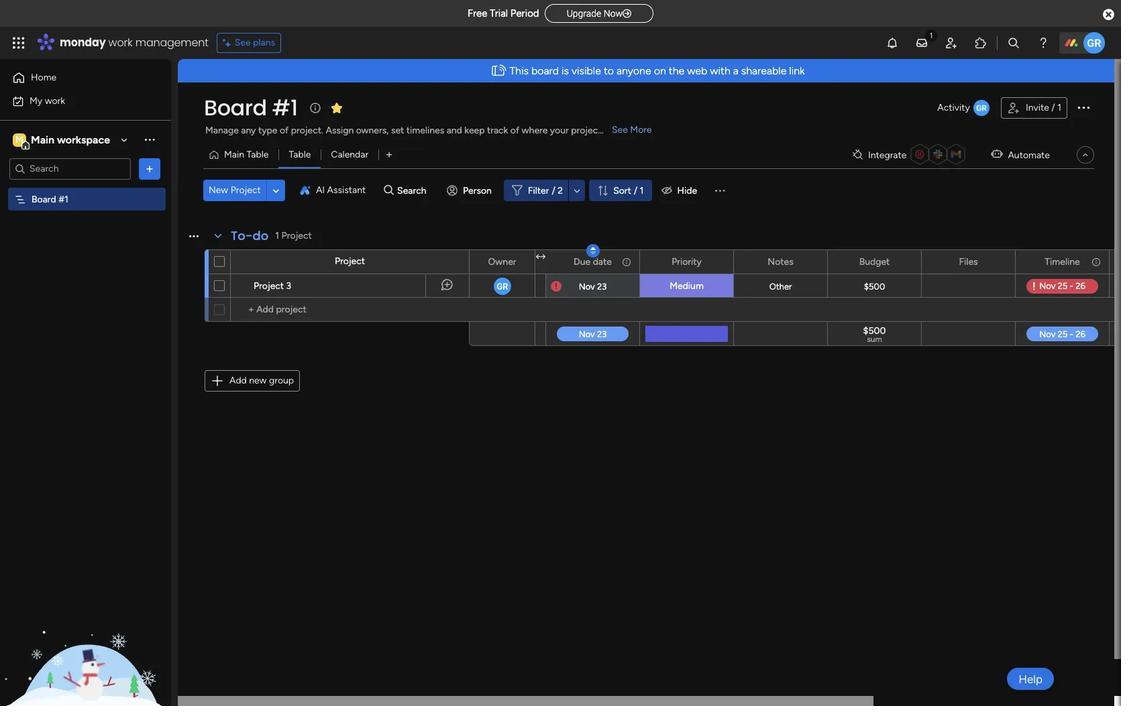 Task type: vqa. For each thing, say whether or not it's contained in the screenshot.
INBOX icon
yes



Task type: describe. For each thing, give the bounding box(es) containing it.
help
[[1019, 673, 1043, 686]]

23
[[597, 282, 607, 292]]

type
[[258, 125, 278, 136]]

To-do field
[[228, 228, 272, 245]]

m
[[15, 134, 23, 145]]

dapulse close image
[[1103, 8, 1115, 21]]

home button
[[8, 67, 144, 89]]

v2 expand column image
[[536, 252, 546, 263]]

keep
[[465, 125, 485, 136]]

main for main table
[[224, 149, 244, 160]]

options image down workspace options icon
[[143, 162, 156, 176]]

#1 inside list box
[[59, 194, 68, 205]]

$500 for $500 sum
[[864, 326, 886, 337]]

on
[[654, 64, 666, 77]]

Due date field
[[571, 255, 615, 269]]

Priority field
[[669, 255, 705, 269]]

files
[[959, 256, 978, 267]]

workspace selection element
[[13, 132, 112, 149]]

show board description image
[[307, 101, 323, 115]]

work for monday
[[108, 35, 133, 50]]

link
[[790, 64, 805, 77]]

inbox image
[[916, 36, 929, 50]]

see plans
[[235, 37, 275, 48]]

trial
[[490, 7, 508, 19]]

search everything image
[[1007, 36, 1021, 50]]

sort / 1
[[614, 185, 644, 196]]

due date
[[574, 256, 612, 267]]

autopilot image
[[992, 146, 1003, 163]]

your
[[550, 125, 569, 136]]

new
[[249, 375, 267, 387]]

person
[[463, 185, 492, 196]]

my
[[30, 95, 42, 106]]

hide
[[678, 185, 697, 196]]

board #1 inside list box
[[32, 194, 68, 205]]

upgrade
[[567, 8, 602, 19]]

sort
[[614, 185, 632, 196]]

my work button
[[8, 90, 144, 112]]

project.
[[291, 125, 324, 136]]

budget
[[860, 256, 890, 267]]

1 of from the left
[[280, 125, 289, 136]]

free
[[468, 7, 488, 19]]

1 for invite / 1
[[1058, 102, 1062, 113]]

options image left the v2 expand column icon
[[516, 251, 526, 274]]

plans
[[253, 37, 275, 48]]

remove from favorites image
[[330, 101, 343, 114]]

more
[[630, 124, 652, 136]]

see plans button
[[217, 33, 281, 53]]

free trial period
[[468, 7, 539, 19]]

ai assistant
[[316, 185, 366, 196]]

board
[[532, 64, 559, 77]]

period
[[511, 7, 539, 19]]

shareable
[[742, 64, 787, 77]]

with
[[710, 64, 731, 77]]

date
[[593, 256, 612, 267]]

options image
[[1076, 99, 1092, 115]]

nov 23
[[579, 282, 607, 292]]

person button
[[442, 180, 500, 201]]

track
[[487, 125, 508, 136]]

monday work management
[[60, 35, 209, 50]]

activity
[[938, 102, 971, 113]]

project for project 3
[[254, 281, 284, 292]]

ai assistant button
[[295, 180, 371, 201]]

work for my
[[45, 95, 65, 106]]

add new group
[[230, 375, 294, 387]]

sort desc image
[[590, 246, 596, 256]]

owners,
[[356, 125, 389, 136]]

0 vertical spatial #1
[[272, 93, 298, 123]]

invite members image
[[945, 36, 958, 50]]

dapulse rightstroke image
[[623, 9, 632, 19]]

main table button
[[203, 144, 279, 166]]

board #1 list box
[[0, 185, 171, 392]]

2
[[558, 185, 563, 196]]

upgrade now link
[[545, 4, 654, 23]]

activity button
[[933, 97, 996, 119]]

Board #1 field
[[201, 93, 301, 123]]

project
[[571, 125, 602, 136]]

the
[[669, 64, 685, 77]]

arrow down image
[[569, 183, 585, 199]]

see more link
[[611, 124, 654, 137]]

board inside board #1 list box
[[32, 194, 56, 205]]

stands.
[[604, 125, 634, 136]]

Owner field
[[485, 255, 520, 269]]

automate
[[1008, 149, 1050, 161]]

main workspace
[[31, 133, 110, 146]]

to-do
[[231, 228, 269, 244]]

main table
[[224, 149, 269, 160]]

visible
[[572, 64, 601, 77]]

column information image for timeline
[[1091, 257, 1102, 267]]

see more
[[612, 124, 652, 136]]

table inside 'button'
[[247, 149, 269, 160]]

where
[[522, 125, 548, 136]]

due
[[574, 256, 591, 267]]

see for see more
[[612, 124, 628, 136]]

notes
[[768, 256, 794, 267]]

timeline
[[1045, 256, 1080, 267]]

upgrade now
[[567, 8, 623, 19]]

this  board is visible to anyone on the web with a shareable link
[[510, 64, 805, 77]]

do
[[253, 228, 269, 244]]

main for main workspace
[[31, 133, 54, 146]]

Search in workspace field
[[28, 161, 112, 177]]

invite
[[1026, 102, 1050, 113]]

notifications image
[[886, 36, 899, 50]]

$500 for $500
[[864, 282, 885, 292]]

assign
[[326, 125, 354, 136]]



Task type: locate. For each thing, give the bounding box(es) containing it.
0 vertical spatial 1
[[1058, 102, 1062, 113]]

0 horizontal spatial work
[[45, 95, 65, 106]]

column information image for due date
[[622, 257, 632, 267]]

1
[[1058, 102, 1062, 113], [640, 185, 644, 196]]

project inside new project button
[[231, 185, 261, 196]]

#1
[[272, 93, 298, 123], [59, 194, 68, 205]]

integrate
[[868, 149, 907, 161]]

apps image
[[975, 36, 988, 50]]

options image right timeline field
[[1091, 251, 1100, 274]]

priority
[[672, 256, 702, 267]]

Search field
[[394, 181, 434, 200]]

1 horizontal spatial of
[[511, 125, 520, 136]]

1 vertical spatial work
[[45, 95, 65, 106]]

board
[[204, 93, 267, 123], [32, 194, 56, 205]]

project
[[231, 185, 261, 196], [335, 256, 365, 267], [254, 281, 284, 292]]

table down project.
[[289, 149, 311, 160]]

greg robinson image
[[1084, 32, 1105, 54]]

main inside 'button'
[[224, 149, 244, 160]]

any
[[241, 125, 256, 136]]

project right new
[[231, 185, 261, 196]]

calendar
[[331, 149, 369, 160]]

filter / 2
[[528, 185, 563, 196]]

3
[[286, 281, 291, 292]]

sum
[[867, 335, 882, 344]]

my work
[[30, 95, 65, 106]]

1 horizontal spatial #1
[[272, 93, 298, 123]]

invite / 1 button
[[1001, 97, 1068, 119]]

1 horizontal spatial board #1
[[204, 93, 298, 123]]

/ inside button
[[1052, 102, 1056, 113]]

0 vertical spatial work
[[108, 35, 133, 50]]

+ Add project text field
[[238, 302, 463, 318]]

0 vertical spatial board #1
[[204, 93, 298, 123]]

1 inside invite / 1 button
[[1058, 102, 1062, 113]]

1 horizontal spatial board
[[204, 93, 267, 123]]

0 vertical spatial project
[[231, 185, 261, 196]]

lottie animation image
[[0, 571, 171, 707]]

1 horizontal spatial see
[[612, 124, 628, 136]]

new
[[209, 185, 228, 196]]

manage
[[205, 125, 239, 136]]

now
[[604, 8, 623, 19]]

work right monday
[[108, 35, 133, 50]]

work
[[108, 35, 133, 50], [45, 95, 65, 106]]

timelines
[[407, 125, 444, 136]]

options image
[[143, 162, 156, 176], [516, 251, 526, 274], [621, 251, 630, 274], [1091, 251, 1100, 274]]

table inside button
[[289, 149, 311, 160]]

1 horizontal spatial 1
[[1058, 102, 1062, 113]]

board #1 up any
[[204, 93, 298, 123]]

#1 down search in workspace field on the top of page
[[59, 194, 68, 205]]

board up any
[[204, 93, 267, 123]]

Timeline field
[[1042, 255, 1084, 269]]

0 horizontal spatial table
[[247, 149, 269, 160]]

project for project
[[335, 256, 365, 267]]

dapulse integrations image
[[853, 150, 863, 160]]

1 vertical spatial main
[[224, 149, 244, 160]]

lottie animation element
[[0, 571, 171, 707]]

column information image right timeline field
[[1091, 257, 1102, 267]]

add view image
[[387, 150, 392, 160]]

0 vertical spatial board
[[204, 93, 267, 123]]

hide button
[[656, 180, 706, 201]]

0 horizontal spatial board
[[32, 194, 56, 205]]

work right my
[[45, 95, 65, 106]]

board #1 down search in workspace field on the top of page
[[32, 194, 68, 205]]

table button
[[279, 144, 321, 166]]

1 table from the left
[[247, 149, 269, 160]]

2 horizontal spatial /
[[1052, 102, 1056, 113]]

of right track
[[511, 125, 520, 136]]

0 vertical spatial see
[[235, 37, 251, 48]]

1 vertical spatial project
[[335, 256, 365, 267]]

home
[[31, 72, 57, 83]]

1 horizontal spatial /
[[634, 185, 638, 196]]

see inside button
[[235, 37, 251, 48]]

see left plans
[[235, 37, 251, 48]]

1 column information image from the left
[[622, 257, 632, 267]]

options image right date
[[621, 251, 630, 274]]

medium
[[670, 281, 704, 292]]

1 vertical spatial board #1
[[32, 194, 68, 205]]

project left 3
[[254, 281, 284, 292]]

add new group button
[[205, 371, 300, 392]]

assistant
[[327, 185, 366, 196]]

#1 up type
[[272, 93, 298, 123]]

1 right the sort
[[640, 185, 644, 196]]

column information image
[[622, 257, 632, 267], [1091, 257, 1102, 267]]

is
[[562, 64, 569, 77]]

other
[[770, 282, 792, 292]]

1 vertical spatial $500
[[864, 326, 886, 337]]

monday
[[60, 35, 106, 50]]

option
[[0, 187, 171, 190]]

board #1
[[204, 93, 298, 123], [32, 194, 68, 205]]

Files field
[[956, 255, 982, 269]]

Budget field
[[856, 255, 894, 269]]

1 horizontal spatial column information image
[[1091, 257, 1102, 267]]

/ right invite
[[1052, 102, 1056, 113]]

table down any
[[247, 149, 269, 160]]

group
[[269, 375, 294, 387]]

manage any type of project. assign owners, set timelines and keep track of where your project stands.
[[205, 125, 634, 136]]

0 vertical spatial $500
[[864, 282, 885, 292]]

0 horizontal spatial see
[[235, 37, 251, 48]]

workspace image
[[13, 133, 26, 147]]

see left 'more'
[[612, 124, 628, 136]]

Notes field
[[765, 255, 797, 269]]

workspace options image
[[143, 133, 156, 146]]

workspace
[[57, 133, 110, 146]]

0 horizontal spatial main
[[31, 133, 54, 146]]

/ for invite
[[1052, 102, 1056, 113]]

0 horizontal spatial /
[[552, 185, 556, 196]]

add
[[230, 375, 247, 387]]

help button
[[1008, 669, 1054, 691]]

2 table from the left
[[289, 149, 311, 160]]

angle down image
[[273, 186, 279, 196]]

0 horizontal spatial board #1
[[32, 194, 68, 205]]

0 vertical spatial main
[[31, 133, 54, 146]]

main down manage
[[224, 149, 244, 160]]

project up + add project text field
[[335, 256, 365, 267]]

filter
[[528, 185, 549, 196]]

board down search in workspace field on the top of page
[[32, 194, 56, 205]]

help image
[[1037, 36, 1050, 50]]

of right type
[[280, 125, 289, 136]]

work inside button
[[45, 95, 65, 106]]

column information image right date
[[622, 257, 632, 267]]

project 3
[[254, 281, 291, 292]]

/ left 2
[[552, 185, 556, 196]]

1 horizontal spatial table
[[289, 149, 311, 160]]

v2 overdue deadline image
[[551, 280, 562, 293]]

of
[[280, 125, 289, 136], [511, 125, 520, 136]]

collapse board header image
[[1081, 150, 1091, 160]]

main
[[31, 133, 54, 146], [224, 149, 244, 160]]

1 image
[[926, 28, 938, 43]]

1 for sort / 1
[[640, 185, 644, 196]]

0 horizontal spatial 1
[[640, 185, 644, 196]]

ai logo image
[[300, 185, 311, 196]]

main inside workspace selection element
[[31, 133, 54, 146]]

animation image
[[488, 60, 510, 82]]

/ for filter
[[552, 185, 556, 196]]

nov
[[579, 282, 595, 292]]

table
[[247, 149, 269, 160], [289, 149, 311, 160]]

owner
[[488, 256, 517, 267]]

1 vertical spatial see
[[612, 124, 628, 136]]

see for see plans
[[235, 37, 251, 48]]

to-
[[231, 228, 253, 244]]

2 column information image from the left
[[1091, 257, 1102, 267]]

invite / 1
[[1026, 102, 1062, 113]]

ai
[[316, 185, 325, 196]]

select product image
[[12, 36, 26, 50]]

and
[[447, 125, 462, 136]]

to
[[604, 64, 614, 77]]

1 horizontal spatial work
[[108, 35, 133, 50]]

main right workspace icon
[[31, 133, 54, 146]]

v2 search image
[[384, 183, 394, 198]]

a
[[733, 64, 739, 77]]

new project button
[[203, 180, 266, 201]]

2 of from the left
[[511, 125, 520, 136]]

2 vertical spatial project
[[254, 281, 284, 292]]

/ right the sort
[[634, 185, 638, 196]]

$500 sum
[[864, 326, 886, 344]]

menu image
[[714, 184, 727, 197]]

anyone
[[617, 64, 652, 77]]

1 right invite
[[1058, 102, 1062, 113]]

0 horizontal spatial of
[[280, 125, 289, 136]]

new project
[[209, 185, 261, 196]]

/ for sort
[[634, 185, 638, 196]]

1 vertical spatial board
[[32, 194, 56, 205]]

0 horizontal spatial column information image
[[622, 257, 632, 267]]

0 horizontal spatial #1
[[59, 194, 68, 205]]

1 horizontal spatial main
[[224, 149, 244, 160]]

management
[[135, 35, 209, 50]]

1 vertical spatial #1
[[59, 194, 68, 205]]

1 vertical spatial 1
[[640, 185, 644, 196]]

web
[[687, 64, 708, 77]]

calendar button
[[321, 144, 379, 166]]



